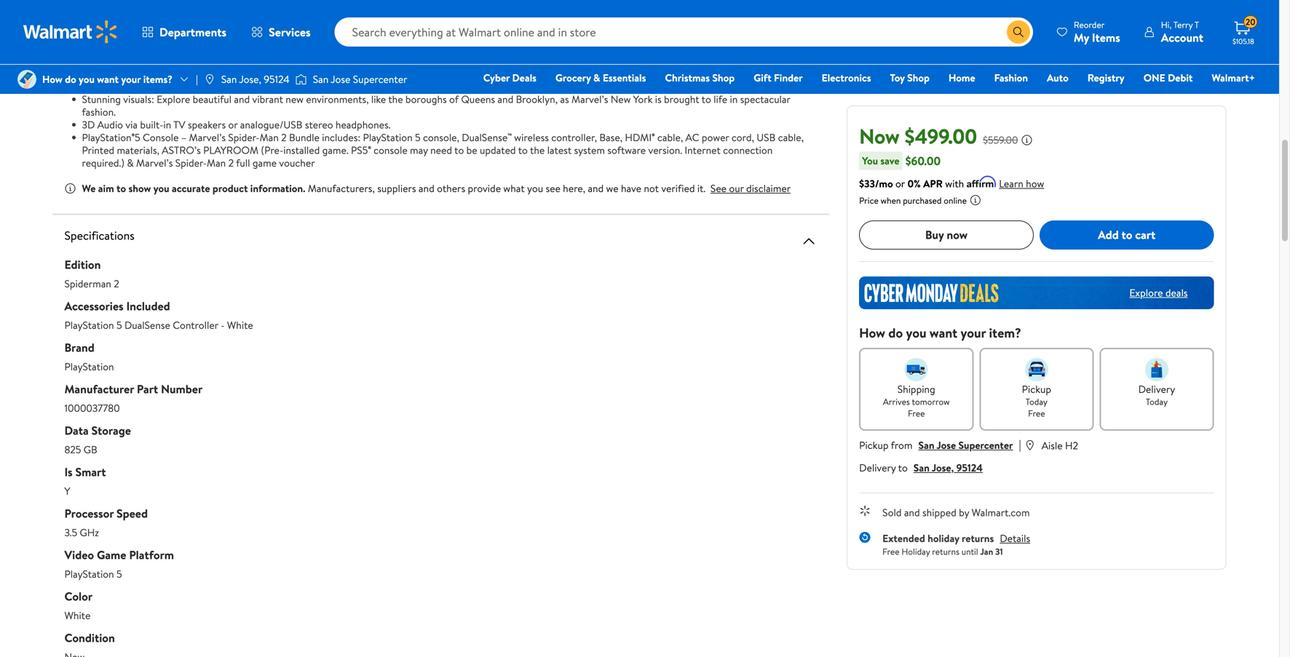 Task type: describe. For each thing, give the bounding box(es) containing it.
until
[[962, 546, 979, 558]]

price when purchased online
[[860, 194, 967, 207]]

to right aim
[[117, 181, 126, 196]]

intent image for delivery image
[[1146, 358, 1169, 381]]

specifications image
[[801, 233, 818, 250]]

smart
[[75, 464, 106, 480]]

buy
[[926, 227, 944, 243]]

analogue/usb
[[240, 118, 303, 132]]

one debit
[[1144, 71, 1193, 85]]

san jose, 95124
[[221, 72, 290, 86]]

around
[[586, 41, 617, 55]]

you up stunning at the left top of page
[[79, 72, 95, 86]]

1 horizontal spatial in
[[272, 41, 280, 55]]

fast
[[469, 67, 486, 81]]

spiderman
[[64, 277, 111, 291]]

0 horizontal spatial as
[[366, 41, 375, 55]]

and left 'miles'
[[742, 0, 758, 4]]

haptic
[[82, 0, 111, 4]]

and left others
[[419, 181, 435, 196]]

to right the skills
[[198, 3, 208, 17]]

city.
[[82, 79, 100, 94]]

1 horizontal spatial |
[[1019, 437, 1022, 453]]

account
[[1162, 30, 1204, 46]]

here,
[[563, 181, 586, 196]]

home
[[949, 71, 976, 85]]

required.)
[[82, 156, 125, 170]]

see
[[711, 181, 727, 196]]

san up beautiful
[[221, 72, 237, 86]]

video
[[64, 547, 94, 563]]

0 vertical spatial console
[[369, 67, 403, 81]]

825
[[64, 443, 81, 457]]

adaptive
[[172, 28, 209, 43]]

fashion link
[[988, 70, 1035, 86]]

platform
[[129, 547, 174, 563]]

we
[[82, 181, 96, 196]]

1 vertical spatial playstation®5
[[82, 130, 140, 145]]

5 inside the haptic feedback: feel the power of spider-man! the responsive vibrations of the dualsense™ wireless controller bring peter parker's symbiote abilities and miles morales' bio-electric skills to your fingertips. adaptive triggers: master acrobatic moves, execute thrilling combos, and experience the breathtaking excitement of web-swinging traversal through the dualsense wireless controller's adaptive triggers. tempest 3d audiotech: become immersed in marvel's new york as 3d spatial audio creates unique soundscapes all around you. pinpoint the sounds of webs, bio- electric powers, bustling traffic, responsive new yorkers, and dangerous enemy attacks. ultra high-speed ssd: experience the power of the playstation®5 console with lightning-fast load times for near-instant character switching across different parts of the city. stunning visuals: explore beautiful and vibrant new environments, like the boroughs of queens and brooklyn, as marvel's new york is brought to life in spectacular fashion. 3d audio via built-in tv speakers or analogue/usb stereo headphones. playstation®5 console – marvel's spider-man 2 bundle includes: playstation 5 console, dualsense™ wireless controller, base, hdmi® cable, ac power cord, usb cable, printed materials, astro's playroom (pre-installed game. ps5® console may need to be updated to the latest system software version. internet connection required.) & marvel's spider-man 2 full game voucher
[[415, 130, 421, 145]]

moves,
[[240, 16, 271, 30]]

usb
[[757, 130, 776, 145]]

1 horizontal spatial with
[[946, 176, 965, 191]]

1 horizontal spatial white
[[227, 318, 253, 333]]

2 horizontal spatial 2
[[281, 130, 287, 145]]

you up intent image for shipping at the right
[[906, 324, 927, 342]]

playstation inside the haptic feedback: feel the power of spider-man! the responsive vibrations of the dualsense™ wireless controller bring peter parker's symbiote abilities and miles morales' bio-electric skills to your fingertips. adaptive triggers: master acrobatic moves, execute thrilling combos, and experience the breathtaking excitement of web-swinging traversal through the dualsense wireless controller's adaptive triggers. tempest 3d audiotech: become immersed in marvel's new york as 3d spatial audio creates unique soundscapes all around you. pinpoint the sounds of webs, bio- electric powers, bustling traffic, responsive new yorkers, and dangerous enemy attacks. ultra high-speed ssd: experience the power of the playstation®5 console with lightning-fast load times for near-instant character switching across different parts of the city. stunning visuals: explore beautiful and vibrant new environments, like the boroughs of queens and brooklyn, as marvel's new york is brought to life in spectacular fashion. 3d audio via built-in tv speakers or analogue/usb stereo headphones. playstation®5 console – marvel's spider-man 2 bundle includes: playstation 5 console, dualsense™ wireless controller, base, hdmi® cable, ac power cord, usb cable, printed materials, astro's playroom (pre-installed game. ps5® console may need to be updated to the latest system software version. internet connection required.) & marvel's spider-man 2 full game voucher
[[363, 130, 413, 145]]

$33/mo or 0% apr with
[[860, 176, 965, 191]]

0 vertical spatial 95124
[[264, 72, 290, 86]]

1 vertical spatial spider-
[[228, 130, 260, 145]]

the up experience
[[421, 0, 436, 4]]

arrives
[[883, 396, 910, 408]]

1 horizontal spatial returns
[[962, 532, 995, 546]]

installed
[[284, 143, 320, 157]]

intent image for pickup image
[[1025, 358, 1049, 381]]

learn how button
[[1000, 176, 1045, 191]]

learn more about strikethrough prices image
[[1022, 134, 1033, 146]]

auto
[[1047, 71, 1069, 85]]

from
[[891, 438, 913, 453]]

y
[[64, 484, 70, 499]]

the right finder
[[803, 67, 818, 81]]

0 horizontal spatial man
[[207, 156, 226, 170]]

of up acrobatic
[[229, 0, 238, 4]]

ghz
[[80, 526, 99, 540]]

is
[[655, 92, 662, 106]]

2 horizontal spatial power
[[702, 130, 730, 145]]

dualsense inside edition spiderman 2 accessories included playstation 5 dualsense controller - white brand playstation manufacturer part number 1000037780 data storage 825 gb is smart y processor speed 3.5 ghz video game platform playstation 5 color white
[[125, 318, 170, 333]]

and right sold
[[905, 506, 920, 520]]

playstation down 'brand'
[[64, 360, 114, 374]]

to down from
[[899, 461, 908, 475]]

and left we
[[588, 181, 604, 196]]

suppliers
[[377, 181, 416, 196]]

0 vertical spatial man
[[260, 130, 279, 145]]

2 vertical spatial 5
[[116, 567, 122, 582]]

2 horizontal spatial in
[[730, 92, 738, 106]]

or inside the haptic feedback: feel the power of spider-man! the responsive vibrations of the dualsense™ wireless controller bring peter parker's symbiote abilities and miles morales' bio-electric skills to your fingertips. adaptive triggers: master acrobatic moves, execute thrilling combos, and experience the breathtaking excitement of web-swinging traversal through the dualsense wireless controller's adaptive triggers. tempest 3d audiotech: become immersed in marvel's new york as 3d spatial audio creates unique soundscapes all around you. pinpoint the sounds of webs, bio- electric powers, bustling traffic, responsive new yorkers, and dangerous enemy attacks. ultra high-speed ssd: experience the power of the playstation®5 console with lightning-fast load times for near-instant character switching across different parts of the city. stunning visuals: explore beautiful and vibrant new environments, like the boroughs of queens and brooklyn, as marvel's new york is brought to life in spectacular fashion. 3d audio via built-in tv speakers or analogue/usb stereo headphones. playstation®5 console – marvel's spider-man 2 bundle includes: playstation 5 console, dualsense™ wireless controller, base, hdmi® cable, ac power cord, usb cable, printed materials, astro's playroom (pre-installed game. ps5® console may need to be updated to the latest system software version. internet connection required.) & marvel's spider-man 2 full game voucher
[[228, 118, 238, 132]]

astro's
[[162, 143, 201, 157]]

grocery & essentials
[[556, 71, 646, 85]]

san down yorkers,
[[313, 72, 329, 86]]

$499.00
[[905, 122, 978, 150]]

1 vertical spatial electric
[[82, 54, 115, 68]]

miles
[[760, 0, 783, 4]]

vibrations
[[364, 0, 407, 4]]

0 horizontal spatial white
[[64, 609, 91, 623]]

1 horizontal spatial jose,
[[932, 461, 954, 475]]

1 vertical spatial 5
[[116, 318, 122, 333]]

add
[[1098, 227, 1119, 243]]

to left life
[[702, 92, 712, 106]]

the left latest
[[530, 143, 545, 157]]

extended
[[883, 532, 926, 546]]

attacks.
[[432, 54, 465, 68]]

marvel's down console
[[136, 156, 173, 170]]

2 horizontal spatial 3d
[[377, 41, 390, 55]]

1 horizontal spatial 95124
[[957, 461, 983, 475]]

audiotech:
[[137, 41, 185, 55]]

your inside the haptic feedback: feel the power of spider-man! the responsive vibrations of the dualsense™ wireless controller bring peter parker's symbiote abilities and miles morales' bio-electric skills to your fingertips. adaptive triggers: master acrobatic moves, execute thrilling combos, and experience the breathtaking excitement of web-swinging traversal through the dualsense wireless controller's adaptive triggers. tempest 3d audiotech: become immersed in marvel's new york as 3d spatial audio creates unique soundscapes all around you. pinpoint the sounds of webs, bio- electric powers, bustling traffic, responsive new yorkers, and dangerous enemy attacks. ultra high-speed ssd: experience the power of the playstation®5 console with lightning-fast load times for near-instant character switching across different parts of the city. stunning visuals: explore beautiful and vibrant new environments, like the boroughs of queens and brooklyn, as marvel's new york is brought to life in spectacular fashion. 3d audio via built-in tv speakers or analogue/usb stereo headphones. playstation®5 console – marvel's spider-man 2 bundle includes: playstation 5 console, dualsense™ wireless controller, base, hdmi® cable, ac power cord, usb cable, printed materials, astro's playroom (pre-installed game. ps5® console may need to be updated to the latest system software version. internet connection required.) & marvel's spider-man 2 full game voucher
[[210, 3, 230, 17]]

edition
[[64, 257, 101, 273]]

1 horizontal spatial 3d
[[122, 41, 135, 55]]

marvel's right –
[[189, 130, 226, 145]]

of left web-
[[584, 16, 593, 30]]

0 horizontal spatial power
[[199, 0, 226, 4]]

may
[[410, 143, 428, 157]]

2 cable, from the left
[[778, 130, 804, 145]]

by
[[959, 506, 970, 520]]

want for item?
[[930, 324, 958, 342]]

how for how do you want your item?
[[860, 324, 886, 342]]

san jose, 95124 button
[[914, 461, 983, 475]]

san down pickup from san jose supercenter | at the right bottom of the page
[[914, 461, 930, 475]]

2 horizontal spatial new
[[611, 92, 631, 106]]

tempest
[[82, 41, 119, 55]]

purchased
[[903, 194, 942, 207]]

cyber
[[484, 71, 510, 85]]

1 horizontal spatial explore
[[1130, 286, 1164, 300]]

of right parts
[[792, 67, 801, 81]]

controller's
[[119, 28, 169, 43]]

the left sounds
[[679, 41, 694, 55]]

do for how do you want your items?
[[65, 72, 76, 86]]

san jose supercenter button
[[919, 438, 1014, 453]]

accessories
[[64, 298, 124, 314]]

of left webs,
[[729, 41, 739, 55]]

ac
[[686, 130, 700, 145]]

1 horizontal spatial 2
[[228, 156, 234, 170]]

terry
[[1174, 19, 1193, 31]]

 image for how
[[17, 70, 36, 89]]

controller
[[173, 318, 218, 333]]

playstation down video
[[64, 567, 114, 582]]

0 vertical spatial jose
[[331, 72, 351, 86]]

free inside shipping arrives tomorrow free
[[908, 407, 925, 420]]

of up new
[[280, 67, 289, 81]]

materials,
[[117, 143, 159, 157]]

registry
[[1088, 71, 1125, 85]]

0 vertical spatial dualsense™
[[438, 0, 488, 4]]

services button
[[239, 15, 323, 50]]

and down san jose, 95124
[[234, 92, 250, 106]]

0 horizontal spatial york
[[344, 41, 364, 55]]

0 horizontal spatial |
[[196, 72, 198, 86]]

marvel's down grocery & essentials
[[572, 92, 609, 106]]

holiday
[[902, 546, 930, 558]]

need
[[431, 143, 452, 157]]

today for delivery
[[1146, 396, 1168, 408]]

1 vertical spatial dualsense™
[[462, 130, 512, 145]]

0 horizontal spatial bio-
[[122, 3, 139, 17]]

(pre-
[[261, 143, 284, 157]]

and up san jose supercenter
[[333, 54, 349, 68]]

0 vertical spatial wireless
[[491, 0, 526, 4]]

included
[[126, 298, 170, 314]]

hi, terry t account
[[1162, 19, 1204, 46]]

reorder my items
[[1074, 19, 1121, 46]]

to left "be"
[[455, 143, 464, 157]]

delivery for to
[[860, 461, 896, 475]]

the right through
[[736, 16, 751, 30]]

toy shop
[[890, 71, 930, 85]]

and down vibrations
[[387, 16, 403, 30]]

1 horizontal spatial electric
[[139, 3, 173, 17]]

gb
[[84, 443, 97, 457]]

you.
[[619, 41, 638, 55]]

headphones.
[[336, 118, 391, 132]]

1 vertical spatial responsive
[[224, 54, 271, 68]]

1 horizontal spatial or
[[896, 176, 906, 191]]

pickup from san jose supercenter |
[[860, 437, 1022, 453]]

jose inside pickup from san jose supercenter |
[[937, 438, 957, 453]]

brand
[[64, 340, 95, 356]]

1 horizontal spatial as
[[560, 92, 569, 106]]

sounds
[[696, 41, 727, 55]]

shop for christmas shop
[[713, 71, 735, 85]]

your for how do you want your item?
[[961, 324, 986, 342]]

legal information image
[[970, 194, 982, 206]]

playstation down accessories
[[64, 318, 114, 333]]

my
[[1074, 30, 1090, 46]]

h2
[[1066, 439, 1079, 453]]

2 vertical spatial spider-
[[175, 156, 207, 170]]

immersed
[[226, 41, 270, 55]]

electronics link
[[815, 70, 878, 86]]

switching
[[651, 67, 693, 81]]

to inside button
[[1122, 227, 1133, 243]]

1 horizontal spatial york
[[634, 92, 653, 106]]

marvel's down services
[[282, 41, 319, 55]]

how for how do you want your items?
[[42, 72, 63, 86]]

pickup for pickup today free
[[1022, 382, 1052, 396]]

how
[[1026, 176, 1045, 191]]

manufacturers,
[[308, 181, 375, 196]]

pinpoint
[[640, 41, 677, 55]]

intent image for shipping image
[[905, 358, 929, 381]]

finder
[[774, 71, 803, 85]]

& inside the haptic feedback: feel the power of spider-man! the responsive vibrations of the dualsense™ wireless controller bring peter parker's symbiote abilities and miles morales' bio-electric skills to your fingertips. adaptive triggers: master acrobatic moves, execute thrilling combos, and experience the breathtaking excitement of web-swinging traversal through the dualsense wireless controller's adaptive triggers. tempest 3d audiotech: become immersed in marvel's new york as 3d spatial audio creates unique soundscapes all around you. pinpoint the sounds of webs, bio- electric powers, bustling traffic, responsive new yorkers, and dangerous enemy attacks. ultra high-speed ssd: experience the power of the playstation®5 console with lightning-fast load times for near-instant character switching across different parts of the city. stunning visuals: explore beautiful and vibrant new environments, like the boroughs of queens and brooklyn, as marvel's new york is brought to life in spectacular fashion. 3d audio via built-in tv speakers or analogue/usb stereo headphones. playstation®5 console – marvel's spider-man 2 bundle includes: playstation 5 console, dualsense™ wireless controller, base, hdmi® cable, ac power cord, usb cable, printed materials, astro's playroom (pre-installed game. ps5® console may need to be updated to the latest system software version. internet connection required.) & marvel's spider-man 2 full game voucher
[[127, 156, 134, 170]]

what
[[504, 181, 525, 196]]

your for how do you want your items?
[[121, 72, 141, 86]]



Task type: vqa. For each thing, say whether or not it's contained in the screenshot.


Task type: locate. For each thing, give the bounding box(es) containing it.
for
[[536, 67, 549, 81]]

1 vertical spatial or
[[896, 176, 906, 191]]

your down powers,
[[121, 72, 141, 86]]

1 vertical spatial dualsense
[[125, 318, 170, 333]]

shipped
[[923, 506, 957, 520]]

with inside the haptic feedback: feel the power of spider-man! the responsive vibrations of the dualsense™ wireless controller bring peter parker's symbiote abilities and miles morales' bio-electric skills to your fingertips. adaptive triggers: master acrobatic moves, execute thrilling combos, and experience the breathtaking excitement of web-swinging traversal through the dualsense wireless controller's adaptive triggers. tempest 3d audiotech: become immersed in marvel's new york as 3d spatial audio creates unique soundscapes all around you. pinpoint the sounds of webs, bio- electric powers, bustling traffic, responsive new yorkers, and dangerous enemy attacks. ultra high-speed ssd: experience the power of the playstation®5 console with lightning-fast load times for near-instant character switching across different parts of the city. stunning visuals: explore beautiful and vibrant new environments, like the boroughs of queens and brooklyn, as marvel's new york is brought to life in spectacular fashion. 3d audio via built-in tv speakers or analogue/usb stereo headphones. playstation®5 console – marvel's spider-man 2 bundle includes: playstation 5 console, dualsense™ wireless controller, base, hdmi® cable, ac power cord, usb cable, printed materials, astro's playroom (pre-installed game. ps5® console may need to be updated to the latest system software version. internet connection required.) & marvel's spider-man 2 full game voucher
[[406, 67, 425, 81]]

 image for san
[[296, 72, 307, 87]]

0 vertical spatial your
[[210, 3, 230, 17]]

beautiful
[[193, 92, 232, 106]]

 image down walmart image
[[17, 70, 36, 89]]

ultra
[[82, 67, 104, 81]]

0 vertical spatial playstation®5
[[309, 67, 367, 81]]

1 vertical spatial wireless
[[82, 28, 117, 43]]

toy shop link
[[884, 70, 937, 86]]

0 horizontal spatial &
[[127, 156, 134, 170]]

your left item?
[[961, 324, 986, 342]]

returns
[[962, 532, 995, 546], [933, 546, 960, 558]]

the up new
[[291, 67, 306, 81]]

1 vertical spatial as
[[560, 92, 569, 106]]

playstation®5 up the environments,
[[309, 67, 367, 81]]

1 horizontal spatial today
[[1146, 396, 1168, 408]]

supercenter inside pickup from san jose supercenter |
[[959, 438, 1014, 453]]

0 horizontal spatial with
[[406, 67, 425, 81]]

0 vertical spatial white
[[227, 318, 253, 333]]

 image up new
[[296, 72, 307, 87]]

white down color
[[64, 609, 91, 623]]

0 vertical spatial |
[[196, 72, 198, 86]]

1 horizontal spatial responsive
[[315, 0, 362, 4]]

you save $60.00
[[863, 153, 941, 169]]

1 vertical spatial console
[[374, 143, 408, 157]]

today down intent image for delivery
[[1146, 396, 1168, 408]]

enemy
[[400, 54, 429, 68]]

do left 'city.'
[[65, 72, 76, 86]]

jose, down pickup from san jose supercenter | at the right bottom of the page
[[932, 461, 954, 475]]

0 vertical spatial or
[[228, 118, 238, 132]]

your up triggers.
[[210, 3, 230, 17]]

5 down game
[[116, 567, 122, 582]]

0 horizontal spatial your
[[121, 72, 141, 86]]

in left tv
[[163, 118, 171, 132]]

in down services
[[272, 41, 280, 55]]

1 horizontal spatial bio-
[[768, 41, 786, 55]]

1 today from the left
[[1026, 396, 1048, 408]]

2 right the spiderman in the left of the page
[[114, 277, 119, 291]]

san inside pickup from san jose supercenter |
[[919, 438, 935, 453]]

to right updated
[[518, 143, 528, 157]]

provide
[[468, 181, 501, 196]]

power
[[199, 0, 226, 4], [250, 67, 277, 81], [702, 130, 730, 145]]

today down intent image for pickup on the bottom right
[[1026, 396, 1048, 408]]

of left queens
[[449, 92, 459, 106]]

verified
[[662, 181, 695, 196]]

hi,
[[1162, 19, 1172, 31]]

0 vertical spatial spider-
[[241, 0, 272, 4]]

times
[[509, 67, 533, 81]]

0 horizontal spatial supercenter
[[353, 72, 408, 86]]

0 horizontal spatial today
[[1026, 396, 1048, 408]]

2 vertical spatial wireless
[[514, 130, 549, 145]]

delivery for today
[[1139, 382, 1176, 396]]

1 horizontal spatial new
[[322, 41, 342, 55]]

explore deals
[[1130, 286, 1188, 300]]

when
[[881, 194, 901, 207]]

jose up the environments,
[[331, 72, 351, 86]]

supercenter down dangerous
[[353, 72, 408, 86]]

man up game on the top left of the page
[[260, 130, 279, 145]]

feel
[[161, 0, 179, 4]]

san up delivery to san jose, 95124
[[919, 438, 935, 453]]

unique
[[484, 41, 514, 55]]

0 vertical spatial supercenter
[[353, 72, 408, 86]]

not
[[644, 181, 659, 196]]

0 horizontal spatial dualsense
[[125, 318, 170, 333]]

1 horizontal spatial jose
[[937, 438, 957, 453]]

0 horizontal spatial new
[[273, 54, 293, 68]]

cable, right usb
[[778, 130, 804, 145]]

deals
[[512, 71, 537, 85]]

1 horizontal spatial man
[[260, 130, 279, 145]]

spider- up full
[[228, 130, 260, 145]]

0 vertical spatial 2
[[281, 130, 287, 145]]

2 inside edition spiderman 2 accessories included playstation 5 dualsense controller - white brand playstation manufacturer part number 1000037780 data storage 825 gb is smart y processor speed 3.5 ghz video game platform playstation 5 color white
[[114, 277, 119, 291]]

0 horizontal spatial want
[[97, 72, 119, 86]]

want for items?
[[97, 72, 119, 86]]

1 vertical spatial supercenter
[[959, 438, 1014, 453]]

3d left audio in the left of the page
[[82, 118, 95, 132]]

you right show at the top left of the page
[[154, 181, 169, 196]]

explore inside the haptic feedback: feel the power of spider-man! the responsive vibrations of the dualsense™ wireless controller bring peter parker's symbiote abilities and miles morales' bio-electric skills to your fingertips. adaptive triggers: master acrobatic moves, execute thrilling combos, and experience the breathtaking excitement of web-swinging traversal through the dualsense wireless controller's adaptive triggers. tempest 3d audiotech: become immersed in marvel's new york as 3d spatial audio creates unique soundscapes all around you. pinpoint the sounds of webs, bio- electric powers, bustling traffic, responsive new yorkers, and dangerous enemy attacks. ultra high-speed ssd: experience the power of the playstation®5 console with lightning-fast load times for near-instant character switching across different parts of the city. stunning visuals: explore beautiful and vibrant new environments, like the boroughs of queens and brooklyn, as marvel's new york is brought to life in spectacular fashion. 3d audio via built-in tv speakers or analogue/usb stereo headphones. playstation®5 console – marvel's spider-man 2 bundle includes: playstation 5 console, dualsense™ wireless controller, base, hdmi® cable, ac power cord, usb cable, printed materials, astro's playroom (pre-installed game. ps5® console may need to be updated to the latest system software version. internet connection required.) & marvel's spider-man 2 full game voucher
[[157, 92, 190, 106]]

delivery today
[[1139, 382, 1176, 408]]

0 vertical spatial responsive
[[315, 0, 362, 4]]

walmart+
[[1212, 71, 1256, 85]]

3d up high-
[[122, 41, 135, 55]]

via
[[126, 118, 138, 132]]

jose,
[[239, 72, 261, 86], [932, 461, 954, 475]]

peter
[[599, 0, 624, 4]]

audio
[[423, 41, 447, 55]]

today for pickup
[[1026, 396, 1048, 408]]

2 vertical spatial power
[[702, 130, 730, 145]]

console,
[[423, 130, 460, 145]]

0 vertical spatial pickup
[[1022, 382, 1052, 396]]

free up aisle
[[1029, 407, 1046, 420]]

the right the feel
[[182, 0, 196, 4]]

or left 0%
[[896, 176, 906, 191]]

1 vertical spatial bio-
[[768, 41, 786, 55]]

man left full
[[207, 156, 226, 170]]

we
[[606, 181, 619, 196]]

part
[[137, 381, 158, 397]]

today inside pickup today free
[[1026, 396, 1048, 408]]

free inside extended holiday returns details free holiday returns until jan 31
[[883, 546, 900, 558]]

explore deals link
[[1124, 280, 1194, 306]]

dualsense inside the haptic feedback: feel the power of spider-man! the responsive vibrations of the dualsense™ wireless controller bring peter parker's symbiote abilities and miles morales' bio-electric skills to your fingertips. adaptive triggers: master acrobatic moves, execute thrilling combos, and experience the breathtaking excitement of web-swinging traversal through the dualsense wireless controller's adaptive triggers. tempest 3d audiotech: become immersed in marvel's new york as 3d spatial audio creates unique soundscapes all around you. pinpoint the sounds of webs, bio- electric powers, bustling traffic, responsive new yorkers, and dangerous enemy attacks. ultra high-speed ssd: experience the power of the playstation®5 console with lightning-fast load times for near-instant character switching across different parts of the city. stunning visuals: explore beautiful and vibrant new environments, like the boroughs of queens and brooklyn, as marvel's new york is brought to life in spectacular fashion. 3d audio via built-in tv speakers or analogue/usb stereo headphones. playstation®5 console – marvel's spider-man 2 bundle includes: playstation 5 console, dualsense™ wireless controller, base, hdmi® cable, ac power cord, usb cable, printed materials, astro's playroom (pre-installed game. ps5® console may need to be updated to the latest system software version. internet connection required.) & marvel's spider-man 2 full game voucher
[[753, 16, 799, 30]]

shop for toy shop
[[908, 71, 930, 85]]

christmas
[[665, 71, 710, 85]]

printed
[[82, 143, 114, 157]]

0 vertical spatial jose,
[[239, 72, 261, 86]]

0 vertical spatial &
[[594, 71, 601, 85]]

responsive up san jose, 95124
[[224, 54, 271, 68]]

0 horizontal spatial do
[[65, 72, 76, 86]]

the down immersed
[[233, 67, 247, 81]]

1 horizontal spatial shop
[[908, 71, 930, 85]]

with down the spatial
[[406, 67, 425, 81]]

new down essentials
[[611, 92, 631, 106]]

0 vertical spatial do
[[65, 72, 76, 86]]

through
[[698, 16, 734, 30]]

free down shipping
[[908, 407, 925, 420]]

search icon image
[[1013, 26, 1025, 38]]

0 horizontal spatial  image
[[17, 70, 36, 89]]

1 vertical spatial white
[[64, 609, 91, 623]]

do up shipping
[[889, 324, 903, 342]]

2 vertical spatial in
[[163, 118, 171, 132]]

sold and shipped by walmart.com
[[883, 506, 1030, 520]]

1 vertical spatial how
[[860, 324, 886, 342]]

one debit link
[[1138, 70, 1200, 86]]

 image
[[204, 74, 215, 85]]

all
[[574, 41, 584, 55]]

playstation®5 up required.)
[[82, 130, 140, 145]]

0 vertical spatial want
[[97, 72, 119, 86]]

5
[[415, 130, 421, 145], [116, 318, 122, 333], [116, 567, 122, 582]]

to left cart
[[1122, 227, 1133, 243]]

delivery down intent image for delivery
[[1139, 382, 1176, 396]]

connection
[[723, 143, 773, 157]]

0 horizontal spatial free
[[883, 546, 900, 558]]

0 vertical spatial with
[[406, 67, 425, 81]]

1 horizontal spatial cable,
[[778, 130, 804, 145]]

ps5®
[[351, 143, 371, 157]]

the
[[182, 0, 196, 4], [421, 0, 436, 4], [456, 16, 471, 30], [736, 16, 751, 30], [679, 41, 694, 55], [233, 67, 247, 81], [291, 67, 306, 81], [803, 67, 818, 81], [388, 92, 403, 106], [530, 143, 545, 157]]

2 shop from the left
[[908, 71, 930, 85]]

1 vertical spatial 2
[[228, 156, 234, 170]]

soundscapes
[[516, 41, 572, 55]]

shop right toy
[[908, 71, 930, 85]]

different
[[725, 67, 764, 81]]

0 vertical spatial electric
[[139, 3, 173, 17]]

add to cart
[[1098, 227, 1156, 243]]

0 horizontal spatial explore
[[157, 92, 190, 106]]

pickup down intent image for pickup on the bottom right
[[1022, 382, 1052, 396]]

with
[[406, 67, 425, 81], [946, 176, 965, 191]]

updated
[[480, 143, 516, 157]]

95124 down san jose supercenter button
[[957, 461, 983, 475]]

do for how do you want your item?
[[889, 324, 903, 342]]

& right required.)
[[127, 156, 134, 170]]

manufacturer
[[64, 381, 134, 397]]

0 horizontal spatial or
[[228, 118, 238, 132]]

walmart image
[[23, 20, 118, 44]]

2 vertical spatial your
[[961, 324, 986, 342]]

95124
[[264, 72, 290, 86], [957, 461, 983, 475]]

swinging
[[618, 16, 656, 30]]

pickup inside pickup from san jose supercenter |
[[860, 438, 889, 453]]

electric up how do you want your items?
[[82, 54, 115, 68]]

you
[[863, 154, 878, 168]]

grocery
[[556, 71, 591, 85]]

1 vertical spatial man
[[207, 156, 226, 170]]

vibrant
[[252, 92, 283, 106]]

of
[[229, 0, 238, 4], [410, 0, 419, 4], [584, 16, 593, 30], [729, 41, 739, 55], [280, 67, 289, 81], [792, 67, 801, 81], [449, 92, 459, 106]]

essentials
[[603, 71, 646, 85]]

auto link
[[1041, 70, 1076, 86]]

bio- right webs,
[[768, 41, 786, 55]]

t
[[1195, 19, 1200, 31]]

pickup for pickup from san jose supercenter |
[[860, 438, 889, 453]]

grocery & essentials link
[[549, 70, 653, 86]]

0 horizontal spatial playstation®5
[[82, 130, 140, 145]]

of up experience
[[410, 0, 419, 4]]

0 horizontal spatial 2
[[114, 277, 119, 291]]

york left is
[[634, 92, 653, 106]]

1 horizontal spatial want
[[930, 324, 958, 342]]

1 vertical spatial in
[[730, 92, 738, 106]]

shop inside "link"
[[713, 71, 735, 85]]

1 horizontal spatial delivery
[[1139, 382, 1176, 396]]

built-
[[140, 118, 163, 132]]

the right like
[[388, 92, 403, 106]]

0 horizontal spatial responsive
[[224, 54, 271, 68]]

character
[[607, 67, 649, 81]]

edition spiderman 2 accessories included playstation 5 dualsense controller - white brand playstation manufacturer part number 1000037780 data storage 825 gb is smart y processor speed 3.5 ghz video game platform playstation 5 color white
[[64, 257, 253, 623]]

learn how
[[1000, 176, 1045, 191]]

0 horizontal spatial cable,
[[658, 130, 683, 145]]

1 vertical spatial explore
[[1130, 286, 1164, 300]]

2 today from the left
[[1146, 396, 1168, 408]]

as down combos,
[[366, 41, 375, 55]]

free
[[908, 407, 925, 420], [1029, 407, 1046, 420], [883, 546, 900, 558]]

free left holiday
[[883, 546, 900, 558]]

0 horizontal spatial jose
[[331, 72, 351, 86]]

power up acrobatic
[[199, 0, 226, 4]]

0 horizontal spatial in
[[163, 118, 171, 132]]

returns left 31
[[962, 532, 995, 546]]

playstation®5
[[309, 67, 367, 81], [82, 130, 140, 145]]

cyber deals
[[484, 71, 537, 85]]

console left may
[[374, 143, 408, 157]]

boroughs
[[406, 92, 447, 106]]

1 cable, from the left
[[658, 130, 683, 145]]

with up online
[[946, 176, 965, 191]]

fashion.
[[82, 105, 116, 119]]

1 vertical spatial |
[[1019, 437, 1022, 453]]

-
[[221, 318, 225, 333]]

1 horizontal spatial  image
[[296, 72, 307, 87]]

explore left the deals
[[1130, 286, 1164, 300]]

1 horizontal spatial supercenter
[[959, 438, 1014, 453]]

&
[[594, 71, 601, 85], [127, 156, 134, 170]]

man!
[[272, 0, 294, 4]]

in
[[272, 41, 280, 55], [730, 92, 738, 106], [163, 118, 171, 132]]

you left see at the top left of page
[[527, 181, 543, 196]]

wireless down morales'
[[82, 28, 117, 43]]

cyber monday deals image
[[860, 277, 1215, 309]]

1 horizontal spatial playstation®5
[[309, 67, 367, 81]]

3d left the spatial
[[377, 41, 390, 55]]

christmas shop
[[665, 71, 735, 85]]

 image
[[17, 70, 36, 89], [296, 72, 307, 87]]

instant
[[574, 67, 604, 81]]

base,
[[600, 130, 623, 145]]

pickup left from
[[860, 438, 889, 453]]

services
[[269, 24, 311, 40]]

want up stunning at the left top of page
[[97, 72, 119, 86]]

the up the creates
[[456, 16, 471, 30]]

95124 up vibrant
[[264, 72, 290, 86]]

creates
[[450, 41, 482, 55]]

2 horizontal spatial free
[[1029, 407, 1046, 420]]

console
[[369, 67, 403, 81], [374, 143, 408, 157]]

electric up controller's
[[139, 3, 173, 17]]

20
[[1246, 16, 1256, 28]]

and
[[742, 0, 758, 4], [387, 16, 403, 30], [333, 54, 349, 68], [234, 92, 250, 106], [498, 92, 514, 106], [419, 181, 435, 196], [588, 181, 604, 196], [905, 506, 920, 520]]

1 vertical spatial &
[[127, 156, 134, 170]]

1 vertical spatial jose,
[[932, 461, 954, 475]]

dualsense™ down queens
[[462, 130, 512, 145]]

5 left console,
[[415, 130, 421, 145]]

2 horizontal spatial your
[[961, 324, 986, 342]]

1 vertical spatial delivery
[[860, 461, 896, 475]]

& inside 'grocery & essentials' link
[[594, 71, 601, 85]]

0 horizontal spatial returns
[[933, 546, 960, 558]]

home link
[[942, 70, 982, 86]]

2 vertical spatial 2
[[114, 277, 119, 291]]

1 horizontal spatial power
[[250, 67, 277, 81]]

spider- up moves,
[[241, 0, 272, 4]]

want left item?
[[930, 324, 958, 342]]

in right life
[[730, 92, 738, 106]]

1 horizontal spatial do
[[889, 324, 903, 342]]

responsive up thrilling
[[315, 0, 362, 4]]

0 horizontal spatial electric
[[82, 54, 115, 68]]

abilities
[[706, 0, 740, 4]]

free inside pickup today free
[[1029, 407, 1046, 420]]

jose, up vibrant
[[239, 72, 261, 86]]

jose up san jose, 95124 button
[[937, 438, 957, 453]]

and down the cyber deals
[[498, 92, 514, 106]]

0 vertical spatial explore
[[157, 92, 190, 106]]

you
[[79, 72, 95, 86], [154, 181, 169, 196], [527, 181, 543, 196], [906, 324, 927, 342]]

departments
[[160, 24, 227, 40]]

0 horizontal spatial 3d
[[82, 118, 95, 132]]

wireless up breathtaking
[[491, 0, 526, 4]]

affirm image
[[967, 176, 997, 187]]

apr
[[924, 176, 943, 191]]

1 shop from the left
[[713, 71, 735, 85]]

now $499.00
[[860, 122, 978, 150]]

2 left bundle at the left of page
[[281, 130, 287, 145]]

5 down accessories
[[116, 318, 122, 333]]

Search search field
[[335, 17, 1033, 47]]

returns left the until
[[933, 546, 960, 558]]

Walmart Site-Wide search field
[[335, 17, 1033, 47]]

or up playroom
[[228, 118, 238, 132]]

today inside the delivery today
[[1146, 396, 1168, 408]]



